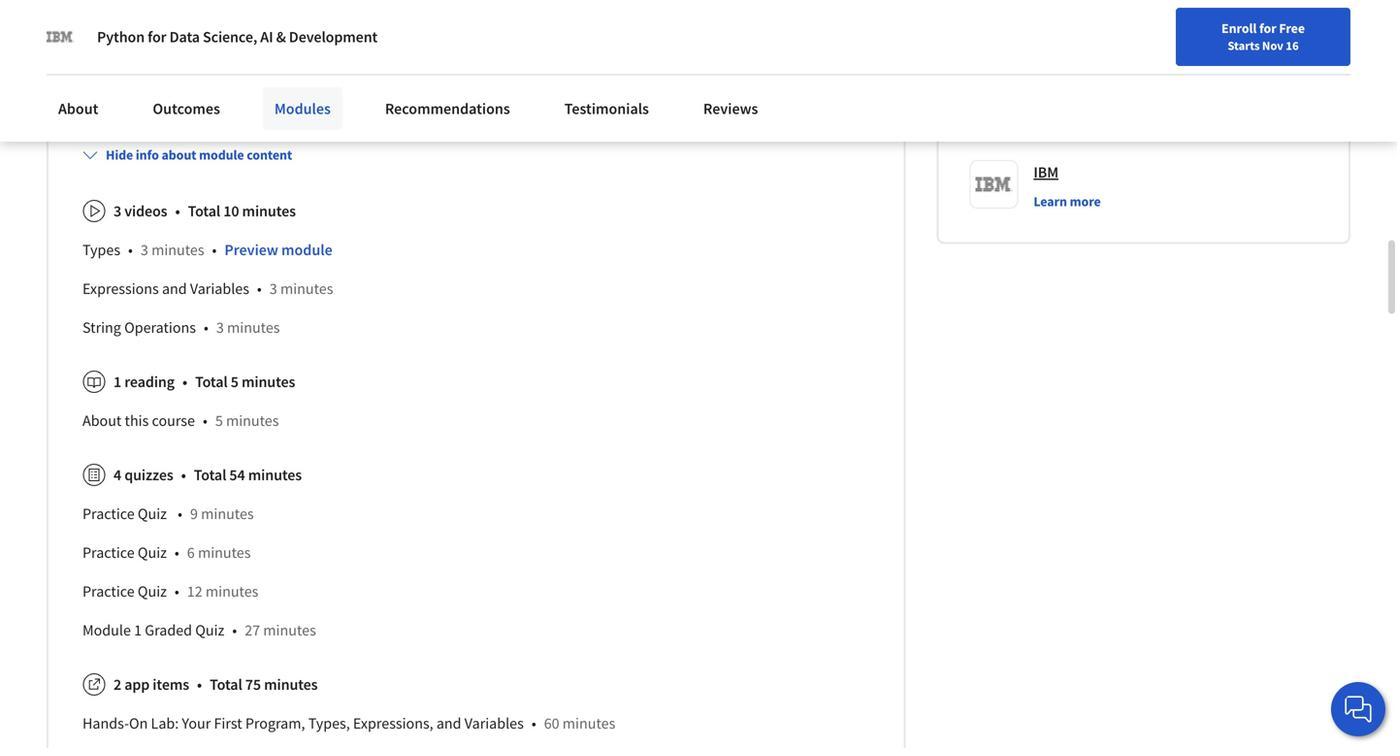 Task type: describe. For each thing, give the bounding box(es) containing it.
practice quiz • 9 minutes
[[82, 504, 254, 524]]

27
[[245, 621, 260, 640]]

1 horizontal spatial 4 quizzes
[[351, 101, 410, 120]]

minutes right 27
[[263, 621, 316, 640]]

total for total 10 minutes
[[188, 202, 220, 221]]

about this course • 5 minutes
[[82, 411, 279, 431]]

• total 54 minutes
[[181, 465, 302, 485]]

chat with us image
[[1343, 694, 1374, 725]]

• up your
[[197, 675, 202, 694]]

plugin
[[620, 101, 661, 120]]

this
[[125, 411, 149, 431]]

1 horizontal spatial app
[[483, 101, 508, 120]]

string operations • 3 minutes
[[82, 318, 280, 337]]

minutes up expressions and variables • 3 minutes
[[151, 240, 204, 260]]

1 right outcomes
[[229, 101, 236, 120]]

1 left graded
[[134, 621, 142, 640]]

about link
[[47, 87, 110, 130]]

preview module link
[[225, 240, 333, 260]]

for for enroll
[[1259, 19, 1277, 37]]

testimonials
[[564, 99, 649, 118]]

practice quiz • 6 minutes
[[82, 543, 251, 563]]

9
[[190, 504, 198, 524]]

1 horizontal spatial 4
[[351, 101, 359, 120]]

16
[[1286, 38, 1299, 53]]

graded
[[145, 621, 192, 640]]

hide info about module content region
[[82, 184, 870, 748]]

info
[[136, 146, 159, 164]]

types
[[82, 240, 120, 260]]

minutes right 75
[[264, 675, 318, 694]]

3 right the types
[[141, 240, 148, 260]]

outcomes
[[153, 99, 220, 118]]

items inside hide info about module content region
[[153, 675, 189, 694]]

1 vertical spatial 5
[[215, 411, 223, 431]]

enroll for free starts nov 16
[[1222, 19, 1305, 53]]

module inside dropdown button
[[199, 146, 244, 164]]

• right course on the left
[[203, 411, 207, 431]]

reviews link
[[692, 87, 770, 130]]

total for total 54 minutes
[[194, 465, 226, 485]]

modules link
[[263, 87, 342, 130]]

54
[[229, 465, 245, 485]]

• left 9
[[178, 504, 182, 524]]

• left 60
[[532, 714, 536, 733]]

1 vertical spatial and
[[436, 714, 461, 733]]

minutes up • total 5 minutes
[[227, 318, 280, 337]]

quiz for 6
[[138, 543, 167, 563]]

minutes right the 12
[[206, 582, 258, 601]]

minutes right 9
[[201, 504, 254, 524]]

&
[[276, 27, 286, 47]]

0 vertical spatial reading
[[240, 101, 289, 120]]

3 up the types
[[114, 202, 121, 221]]

10
[[223, 202, 239, 221]]

minutes up about this course • 5 minutes
[[242, 372, 295, 392]]

minutes down the preview module link
[[280, 279, 333, 299]]

module 1 graded quiz • 27 minutes
[[82, 621, 316, 640]]

quiz for 12
[[138, 582, 167, 601]]

learn more
[[1034, 193, 1101, 210]]

hands-on lab: your first program, types, expressions, and variables • 60 minutes
[[82, 714, 615, 733]]

on
[[129, 714, 148, 733]]

what's included
[[82, 62, 187, 81]]

0 horizontal spatial and
[[162, 279, 187, 299]]

recommendations
[[385, 99, 510, 118]]

program,
[[245, 714, 305, 733]]

1 plugin
[[609, 101, 661, 120]]

more
[[1070, 193, 1101, 210]]

module inside region
[[281, 240, 333, 260]]

• up about this course • 5 minutes
[[182, 372, 187, 392]]

minutes right 54
[[248, 465, 302, 485]]

1 3 videos from the top
[[114, 101, 167, 120]]

quiz for 9
[[138, 504, 167, 524]]

coursera image
[[23, 16, 147, 47]]

lab:
[[151, 714, 179, 733]]

quiz right graded
[[195, 621, 224, 640]]

app inside hide info about module content region
[[124, 675, 150, 694]]

expressions,
[[353, 714, 433, 733]]

1 horizontal spatial 2
[[472, 101, 480, 120]]

1 horizontal spatial items
[[511, 101, 547, 120]]

• up types • 3 minutes • preview module on the top left of the page
[[175, 202, 180, 221]]

info about module content element
[[75, 130, 870, 748]]

total for total 75 minutes
[[210, 675, 242, 694]]

expressions
[[82, 279, 159, 299]]

• left 6
[[175, 543, 179, 563]]

12
[[187, 582, 203, 601]]

python
[[97, 27, 145, 47]]



Task type: vqa. For each thing, say whether or not it's contained in the screenshot.
Development
yes



Task type: locate. For each thing, give the bounding box(es) containing it.
4 quizzes up practice quiz • 9 minutes
[[114, 465, 173, 485]]

3 down the preview module link
[[270, 279, 277, 299]]

1 vertical spatial variables
[[465, 714, 524, 733]]

quiz
[[138, 504, 167, 524], [138, 543, 167, 563], [138, 582, 167, 601], [195, 621, 224, 640]]

1 horizontal spatial and
[[436, 714, 461, 733]]

0 vertical spatial app
[[483, 101, 508, 120]]

about for about
[[58, 99, 98, 118]]

minutes right 60
[[563, 714, 615, 733]]

and up string operations • 3 minutes
[[162, 279, 187, 299]]

0 vertical spatial about
[[58, 99, 98, 118]]

4 right the modules
[[351, 101, 359, 120]]

about inside region
[[82, 411, 122, 431]]

0 horizontal spatial items
[[153, 675, 189, 694]]

0 vertical spatial 5
[[231, 372, 239, 392]]

items up lab:
[[153, 675, 189, 694]]

3 videos inside hide info about module content region
[[114, 202, 167, 221]]

4 up practice quiz • 9 minutes
[[114, 465, 121, 485]]

your
[[182, 714, 211, 733]]

practice down practice quiz • 9 minutes
[[82, 543, 135, 563]]

items left testimonials
[[511, 101, 547, 120]]

data
[[169, 27, 200, 47]]

1 reading
[[229, 101, 289, 120], [114, 372, 175, 392]]

total for total 5 minutes
[[195, 372, 228, 392]]

1 vertical spatial about
[[82, 411, 122, 431]]

python for data science, ai & development
[[97, 27, 378, 47]]

0 vertical spatial items
[[511, 101, 547, 120]]

minutes
[[242, 202, 296, 221], [151, 240, 204, 260], [280, 279, 333, 299], [227, 318, 280, 337], [242, 372, 295, 392], [226, 411, 279, 431], [248, 465, 302, 485], [201, 504, 254, 524], [198, 543, 251, 563], [206, 582, 258, 601], [263, 621, 316, 640], [264, 675, 318, 694], [563, 714, 615, 733]]

4 quizzes right the modules
[[351, 101, 410, 120]]

expressions and variables • 3 minutes
[[82, 279, 333, 299]]

2 inside hide info about module content region
[[114, 675, 121, 694]]

• up practice quiz • 9 minutes
[[181, 465, 186, 485]]

3
[[114, 101, 121, 120], [114, 202, 121, 221], [141, 240, 148, 260], [270, 279, 277, 299], [216, 318, 224, 337]]

about for about this course • 5 minutes
[[82, 411, 122, 431]]

1 horizontal spatial 5
[[231, 372, 239, 392]]

and right expressions,
[[436, 714, 461, 733]]

and
[[162, 279, 187, 299], [436, 714, 461, 733]]

hide
[[106, 146, 133, 164]]

• down expressions and variables • 3 minutes
[[204, 318, 208, 337]]

for
[[1259, 19, 1277, 37], [148, 27, 166, 47]]

outcomes link
[[141, 87, 232, 130]]

total left 75
[[210, 675, 242, 694]]

1 vertical spatial 4 quizzes
[[114, 465, 173, 485]]

2 3 videos from the top
[[114, 202, 167, 221]]

total
[[188, 202, 220, 221], [195, 372, 228, 392], [194, 465, 226, 485], [210, 675, 242, 694]]

practice up module
[[82, 582, 135, 601]]

0 vertical spatial practice
[[82, 504, 135, 524]]

videos inside hide info about module content region
[[124, 202, 167, 221]]

1 reading up content
[[229, 101, 289, 120]]

recommendations link
[[373, 87, 522, 130]]

what's
[[82, 62, 127, 81]]

ai
[[260, 27, 273, 47]]

0 horizontal spatial 4
[[114, 465, 121, 485]]

5
[[231, 372, 239, 392], [215, 411, 223, 431]]

• left the 12
[[175, 582, 179, 601]]

1 horizontal spatial reading
[[240, 101, 289, 120]]

1 horizontal spatial module
[[281, 240, 333, 260]]

practice for practice quiz • 12 minutes
[[82, 582, 135, 601]]

ibm
[[1034, 163, 1059, 182]]

preview
[[225, 240, 278, 260]]

1 practice from the top
[[82, 504, 135, 524]]

testimonials link
[[553, 87, 661, 130]]

quizzes right modules "link"
[[362, 101, 410, 120]]

1
[[229, 101, 236, 120], [609, 101, 617, 120], [114, 372, 121, 392], [134, 621, 142, 640]]

1 vertical spatial 2 app items
[[114, 675, 189, 694]]

total left 10
[[188, 202, 220, 221]]

practice for practice quiz • 9 minutes
[[82, 504, 135, 524]]

minutes right 10
[[242, 202, 296, 221]]

4
[[351, 101, 359, 120], [114, 465, 121, 485]]

3 videos down what's included
[[114, 101, 167, 120]]

0 vertical spatial 3 videos
[[114, 101, 167, 120]]

• total 75 minutes
[[197, 675, 318, 694]]

0 vertical spatial videos
[[124, 101, 167, 120]]

practice for practice quiz • 6 minutes
[[82, 543, 135, 563]]

reading up content
[[240, 101, 289, 120]]

1 vertical spatial 1 reading
[[114, 372, 175, 392]]

practice up practice quiz • 6 minutes
[[82, 504, 135, 524]]

1,148,467
[[1113, 41, 1167, 58]]

science,
[[203, 27, 257, 47]]

ibm link
[[1034, 160, 1059, 184]]

quizzes inside hide info about module content region
[[124, 465, 173, 485]]

1 videos from the top
[[124, 101, 167, 120]]

variables down types • 3 minutes • preview module on the top left of the page
[[190, 279, 249, 299]]

3 videos up the types
[[114, 202, 167, 221]]

0 horizontal spatial 4 quizzes
[[114, 465, 173, 485]]

for left data
[[148, 27, 166, 47]]

0 vertical spatial 2
[[472, 101, 480, 120]]

about left this
[[82, 411, 122, 431]]

module
[[82, 621, 131, 640]]

app
[[483, 101, 508, 120], [124, 675, 150, 694]]

menu item
[[1026, 19, 1151, 82]]

1 horizontal spatial quizzes
[[362, 101, 410, 120]]

0 vertical spatial 1 reading
[[229, 101, 289, 120]]

1 reading up this
[[114, 372, 175, 392]]

practice quiz • 12 minutes
[[82, 582, 258, 601]]

3 right "about" link
[[114, 101, 121, 120]]

hands-
[[82, 714, 129, 733]]

1 vertical spatial reading
[[124, 372, 175, 392]]

1 vertical spatial items
[[153, 675, 189, 694]]

• right the types
[[128, 240, 133, 260]]

learners
[[1169, 41, 1216, 58]]

quiz left 6
[[138, 543, 167, 563]]

0 vertical spatial quizzes
[[362, 101, 410, 120]]

about down what's
[[58, 99, 98, 118]]

None search field
[[277, 12, 597, 51]]

1 vertical spatial module
[[281, 240, 333, 260]]

1 vertical spatial practice
[[82, 543, 135, 563]]

1 horizontal spatial 2 app items
[[472, 101, 547, 120]]

0 vertical spatial 4 quizzes
[[351, 101, 410, 120]]

quizzes up practice quiz • 9 minutes
[[124, 465, 173, 485]]

module
[[199, 146, 244, 164], [281, 240, 333, 260]]

videos
[[124, 101, 167, 120], [124, 202, 167, 221]]

modules
[[274, 99, 331, 118]]

for inside enroll for free starts nov 16
[[1259, 19, 1277, 37]]

about
[[58, 99, 98, 118], [82, 411, 122, 431]]

starts
[[1228, 38, 1260, 53]]

for up nov
[[1259, 19, 1277, 37]]

operations
[[124, 318, 196, 337]]

videos down info
[[124, 202, 167, 221]]

• down preview
[[257, 279, 262, 299]]

free
[[1279, 19, 1305, 37]]

variables
[[190, 279, 249, 299], [465, 714, 524, 733]]

0 horizontal spatial 2
[[114, 675, 121, 694]]

hide info about module content button
[[75, 138, 300, 172]]

0 horizontal spatial 5
[[215, 411, 223, 431]]

minutes right 6
[[198, 543, 251, 563]]

show notifications image
[[1172, 24, 1195, 48]]

reviews
[[703, 99, 758, 118]]

0 vertical spatial module
[[199, 146, 244, 164]]

• left 27
[[232, 621, 237, 640]]

2 vertical spatial practice
[[82, 582, 135, 601]]

3 practice from the top
[[82, 582, 135, 601]]

included
[[130, 62, 187, 81]]

1 horizontal spatial 1 reading
[[229, 101, 289, 120]]

1 left plugin
[[609, 101, 617, 120]]

course
[[152, 411, 195, 431]]

total left 54
[[194, 465, 226, 485]]

types,
[[308, 714, 350, 733]]

1 vertical spatial 2
[[114, 675, 121, 694]]

0 horizontal spatial 2 app items
[[114, 675, 189, 694]]

for for python
[[148, 27, 166, 47]]

hide info about module content
[[106, 146, 292, 164]]

variables left 60
[[465, 714, 524, 733]]

string
[[82, 318, 121, 337]]

1 vertical spatial quizzes
[[124, 465, 173, 485]]

60
[[544, 714, 559, 733]]

0 horizontal spatial quizzes
[[124, 465, 173, 485]]

1 down string
[[114, 372, 121, 392]]

enroll
[[1222, 19, 1257, 37]]

6
[[187, 543, 195, 563]]

• total 5 minutes
[[182, 372, 295, 392]]

total up about this course • 5 minutes
[[195, 372, 228, 392]]

4 quizzes inside hide info about module content region
[[114, 465, 173, 485]]

• total 10 minutes
[[175, 202, 296, 221]]

about
[[162, 146, 196, 164]]

development
[[289, 27, 378, 47]]

types • 3 minutes • preview module
[[82, 240, 333, 260]]

5 down • total 5 minutes
[[215, 411, 223, 431]]

learn more button
[[1034, 192, 1101, 211]]

75
[[245, 675, 261, 694]]

1 horizontal spatial for
[[1259, 19, 1277, 37]]

quiz up practice quiz • 6 minutes
[[138, 504, 167, 524]]

ibm image
[[47, 23, 74, 50]]

1 horizontal spatial variables
[[465, 714, 524, 733]]

learn
[[1034, 193, 1067, 210]]

•
[[175, 202, 180, 221], [128, 240, 133, 260], [212, 240, 217, 260], [257, 279, 262, 299], [204, 318, 208, 337], [182, 372, 187, 392], [203, 411, 207, 431], [181, 465, 186, 485], [178, 504, 182, 524], [175, 543, 179, 563], [175, 582, 179, 601], [232, 621, 237, 640], [197, 675, 202, 694], [532, 714, 536, 733]]

0 horizontal spatial 1 reading
[[114, 372, 175, 392]]

content
[[247, 146, 292, 164]]

1 vertical spatial 4
[[114, 465, 121, 485]]

0 vertical spatial variables
[[190, 279, 249, 299]]

0 horizontal spatial variables
[[190, 279, 249, 299]]

• left preview
[[212, 240, 217, 260]]

0 vertical spatial 2 app items
[[472, 101, 547, 120]]

4 quizzes
[[351, 101, 410, 120], [114, 465, 173, 485]]

2
[[472, 101, 480, 120], [114, 675, 121, 694]]

practice
[[82, 504, 135, 524], [82, 543, 135, 563], [82, 582, 135, 601]]

1 reading inside hide info about module content region
[[114, 372, 175, 392]]

2 practice from the top
[[82, 543, 135, 563]]

module right about
[[199, 146, 244, 164]]

reading up this
[[124, 372, 175, 392]]

0 horizontal spatial reading
[[124, 372, 175, 392]]

quiz down practice quiz • 6 minutes
[[138, 582, 167, 601]]

3 down expressions and variables • 3 minutes
[[216, 318, 224, 337]]

3 videos
[[114, 101, 167, 120], [114, 202, 167, 221]]

1 vertical spatial videos
[[124, 202, 167, 221]]

2 videos from the top
[[124, 202, 167, 221]]

items
[[511, 101, 547, 120], [153, 675, 189, 694]]

nov
[[1262, 38, 1284, 53]]

0 horizontal spatial for
[[148, 27, 166, 47]]

1 vertical spatial 3 videos
[[114, 202, 167, 221]]

reading
[[240, 101, 289, 120], [124, 372, 175, 392]]

0 horizontal spatial module
[[199, 146, 244, 164]]

module right preview
[[281, 240, 333, 260]]

1 vertical spatial app
[[124, 675, 150, 694]]

0 vertical spatial 4
[[351, 101, 359, 120]]

first
[[214, 714, 242, 733]]

0 horizontal spatial app
[[124, 675, 150, 694]]

5 up about this course • 5 minutes
[[231, 372, 239, 392]]

minutes down • total 5 minutes
[[226, 411, 279, 431]]

2 app items inside hide info about module content region
[[114, 675, 189, 694]]

videos down what's included
[[124, 101, 167, 120]]

4 inside hide info about module content region
[[114, 465, 121, 485]]

0 vertical spatial and
[[162, 279, 187, 299]]

1,148,467 learners
[[1113, 41, 1216, 58]]

quizzes
[[362, 101, 410, 120], [124, 465, 173, 485]]

reading inside hide info about module content region
[[124, 372, 175, 392]]



